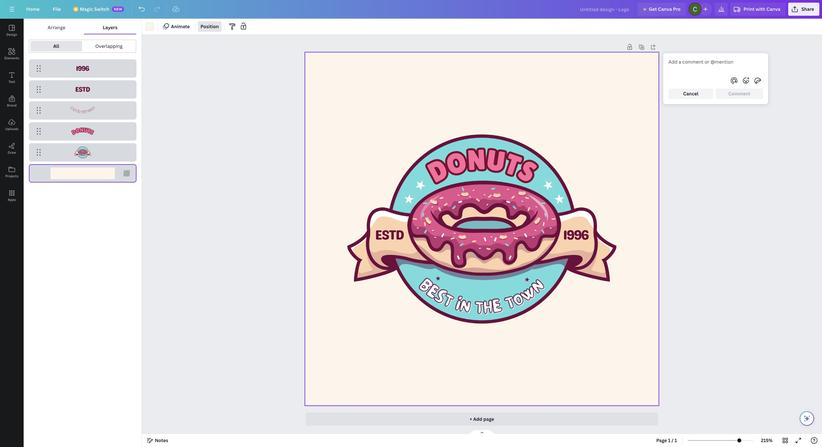 Task type: locate. For each thing, give the bounding box(es) containing it.
b for s
[[69, 105, 74, 111]]

1 canva from the left
[[658, 6, 672, 12]]

0 horizontal spatial w
[[89, 107, 95, 113]]

1 vertical spatial u
[[485, 144, 507, 178]]

comment button
[[716, 89, 763, 99]]

file button
[[48, 3, 66, 16]]

1 horizontal spatial d
[[422, 153, 453, 189]]

0 horizontal spatial i
[[77, 109, 79, 115]]

i n
[[77, 109, 81, 115]]

arrange button
[[29, 21, 84, 34]]

i left t h
[[452, 292, 464, 320]]

h inside t h e
[[83, 110, 85, 115]]

s
[[72, 107, 77, 113], [89, 129, 95, 136], [513, 154, 542, 189], [429, 284, 451, 312]]

1 horizontal spatial estd
[[375, 227, 404, 243]]

n
[[91, 105, 97, 111], [78, 109, 81, 115], [80, 127, 84, 134], [80, 127, 84, 134], [466, 143, 486, 177], [525, 273, 552, 301], [458, 293, 473, 322], [459, 293, 474, 323]]

magic
[[80, 6, 93, 12]]

1996 button
[[29, 59, 137, 78]]

1 horizontal spatial b
[[412, 273, 438, 301]]

h inside t h
[[483, 294, 494, 323]]

1 horizontal spatial u
[[485, 144, 507, 178]]

w inside t o w
[[89, 107, 95, 113]]

h
[[83, 110, 85, 115], [483, 294, 494, 323]]

estd
[[75, 85, 90, 94], [375, 227, 404, 243]]

brand
[[7, 103, 17, 108]]

n inside i n
[[78, 109, 81, 115]]

0 vertical spatial u
[[83, 127, 88, 134]]

position button
[[198, 21, 221, 32]]

t inside e s t
[[74, 108, 78, 114]]

projects
[[5, 174, 18, 179]]

1 vertical spatial h
[[483, 294, 494, 323]]

0 horizontal spatial 1
[[668, 438, 671, 444]]

notes button
[[144, 436, 171, 446]]

1 vertical spatial w
[[515, 279, 543, 310]]

apps button
[[0, 184, 24, 208]]

0 horizontal spatial u
[[83, 127, 88, 134]]

i
[[77, 109, 79, 115], [452, 292, 464, 320]]

canva inside dropdown button
[[767, 6, 780, 12]]

overlapping
[[95, 43, 122, 49]]

1 vertical spatial 1996
[[563, 227, 588, 243]]

1996 inside button
[[76, 64, 89, 73]]

All button
[[31, 41, 82, 52]]

u inside n u
[[485, 144, 507, 178]]

new
[[114, 7, 122, 11]]

t
[[74, 108, 78, 114], [87, 109, 90, 115], [81, 110, 83, 115], [86, 128, 91, 135], [501, 147, 525, 183], [438, 287, 458, 317], [502, 289, 520, 319], [475, 295, 484, 323]]

home
[[26, 6, 40, 12]]

1 left /
[[668, 438, 671, 444]]

estd button
[[29, 80, 137, 99]]

canva right with
[[767, 6, 780, 12]]

0 horizontal spatial 1996
[[76, 64, 89, 73]]

1 right /
[[675, 438, 677, 444]]

w
[[89, 107, 95, 113], [515, 279, 543, 310]]

n inside d o n u t s
[[80, 127, 84, 134]]

0 horizontal spatial estd
[[75, 85, 90, 94]]

t inside t o w
[[87, 109, 90, 115]]

t h
[[475, 294, 494, 323]]

side panel tab list
[[0, 19, 24, 208]]

0 horizontal spatial b
[[69, 105, 74, 111]]

b
[[69, 105, 74, 111], [412, 273, 438, 301]]

uploads
[[5, 127, 18, 131]]

design
[[6, 32, 17, 37]]

i inside i n
[[77, 109, 79, 115]]

canva
[[658, 6, 672, 12], [767, 6, 780, 12]]

o
[[88, 108, 92, 114], [88, 108, 92, 114], [75, 127, 80, 135], [442, 145, 470, 182], [509, 286, 529, 315]]

get
[[649, 6, 657, 12]]

d for d o n u t s
[[71, 129, 77, 136]]

1 horizontal spatial 1996
[[563, 227, 588, 243]]

0 vertical spatial h
[[83, 110, 85, 115]]

0 horizontal spatial d
[[71, 129, 77, 136]]

pro
[[673, 6, 681, 12]]

2 canva from the left
[[767, 6, 780, 12]]

1 horizontal spatial 1
[[675, 438, 677, 444]]

elements
[[4, 56, 19, 60]]

u
[[83, 127, 88, 134], [485, 144, 507, 178]]

canva left pro
[[658, 6, 672, 12]]

1 horizontal spatial i
[[452, 292, 464, 320]]

0 vertical spatial 1996
[[76, 64, 89, 73]]

2 1 from the left
[[675, 438, 677, 444]]

file
[[53, 6, 61, 12]]

#fff4ea image
[[146, 23, 154, 31]]

i left t h e
[[77, 109, 79, 115]]

0 vertical spatial d
[[71, 129, 77, 136]]

1 vertical spatial i
[[452, 292, 464, 320]]

cancel button
[[669, 89, 713, 99]]

e inside e s t
[[70, 107, 75, 112]]

canva assistant image
[[803, 415, 811, 423]]

s inside d o n u t s
[[89, 129, 95, 136]]

d inside d o n u t s
[[71, 129, 77, 136]]

h for t h
[[483, 294, 494, 323]]

0 vertical spatial estd
[[75, 85, 90, 94]]

print with canva
[[744, 6, 780, 12]]

e inside t h e
[[84, 109, 87, 115]]

layers
[[103, 24, 117, 31]]

1 horizontal spatial canva
[[767, 6, 780, 12]]

0 horizontal spatial h
[[83, 110, 85, 115]]

1
[[668, 438, 671, 444], [675, 438, 677, 444]]

e s t
[[70, 107, 78, 114]]

1 vertical spatial b
[[412, 273, 438, 301]]

draw button
[[0, 137, 24, 160]]

d
[[71, 129, 77, 136], [422, 153, 453, 189]]

i for i n
[[77, 109, 79, 115]]

1996
[[76, 64, 89, 73], [563, 227, 588, 243]]

notes
[[155, 438, 168, 444]]

0 vertical spatial b
[[69, 105, 74, 111]]

print with canva button
[[731, 3, 786, 16]]

0 vertical spatial w
[[89, 107, 95, 113]]

+ add page button
[[306, 413, 658, 426]]

0 vertical spatial i
[[77, 109, 79, 115]]

0 horizontal spatial canva
[[658, 6, 672, 12]]

Overlapping button
[[83, 41, 135, 52]]

comment
[[728, 91, 750, 97]]

e
[[70, 107, 75, 112], [84, 109, 87, 115], [421, 279, 444, 307], [490, 293, 505, 322], [491, 294, 505, 323]]

1 vertical spatial d
[[422, 153, 453, 189]]

home link
[[21, 3, 45, 16]]

1 horizontal spatial h
[[483, 294, 494, 323]]



Task type: vqa. For each thing, say whether or not it's contained in the screenshot.
Share
yes



Task type: describe. For each thing, give the bounding box(es) containing it.
t o w
[[87, 107, 95, 115]]

add
[[473, 416, 482, 423]]

show pages image
[[466, 430, 498, 435]]

position
[[201, 23, 219, 30]]

b for h
[[412, 273, 438, 301]]

uploads button
[[0, 113, 24, 137]]

get canva pro button
[[638, 3, 686, 16]]

n u
[[466, 143, 507, 178]]

215% button
[[756, 436, 777, 446]]

main menu bar
[[0, 0, 822, 19]]

t h e
[[81, 109, 87, 115]]

switch
[[94, 6, 109, 12]]

cancel
[[683, 91, 699, 97]]

Comment draft. Add a comment or @mention. text field
[[669, 58, 763, 73]]

h for t h e
[[83, 110, 85, 115]]

animate
[[171, 23, 190, 30]]

t inside t h e
[[81, 110, 83, 115]]

u inside d o n u t s
[[83, 127, 88, 134]]

draw
[[8, 150, 16, 155]]

+
[[470, 416, 472, 423]]

1 vertical spatial estd
[[375, 227, 404, 243]]

with
[[756, 6, 765, 12]]

t inside d o n u t s
[[86, 128, 91, 135]]

/
[[672, 438, 674, 444]]

text
[[8, 79, 15, 84]]

page 1 / 1
[[656, 438, 677, 444]]

o inside d o n u t s
[[75, 127, 80, 135]]

apps
[[8, 198, 16, 202]]

share button
[[788, 3, 820, 16]]

Design title text field
[[575, 3, 635, 16]]

o inside t o w
[[88, 108, 92, 114]]

t inside t h
[[475, 295, 484, 323]]

d o n u t s
[[71, 127, 95, 136]]

all
[[53, 43, 59, 49]]

+ add page
[[470, 416, 494, 423]]

page
[[483, 416, 494, 423]]

n inside n u
[[466, 143, 486, 177]]

page
[[656, 438, 667, 444]]

elements button
[[0, 42, 24, 66]]

text button
[[0, 66, 24, 90]]

d for d
[[422, 153, 453, 189]]

projects button
[[0, 160, 24, 184]]

215%
[[761, 438, 773, 444]]

s inside e s t
[[72, 107, 77, 113]]

1 1 from the left
[[668, 438, 671, 444]]

1 horizontal spatial w
[[515, 279, 543, 310]]

brand button
[[0, 90, 24, 113]]

arrange
[[48, 24, 65, 31]]

design button
[[0, 19, 24, 42]]

animate button
[[160, 21, 192, 32]]

i for i
[[452, 292, 464, 320]]

layers button
[[84, 21, 136, 34]]

estd inside estd button
[[75, 85, 90, 94]]

canva inside button
[[658, 6, 672, 12]]

share
[[801, 6, 814, 12]]

magic switch
[[80, 6, 109, 12]]

print
[[744, 6, 755, 12]]

get canva pro
[[649, 6, 681, 12]]



